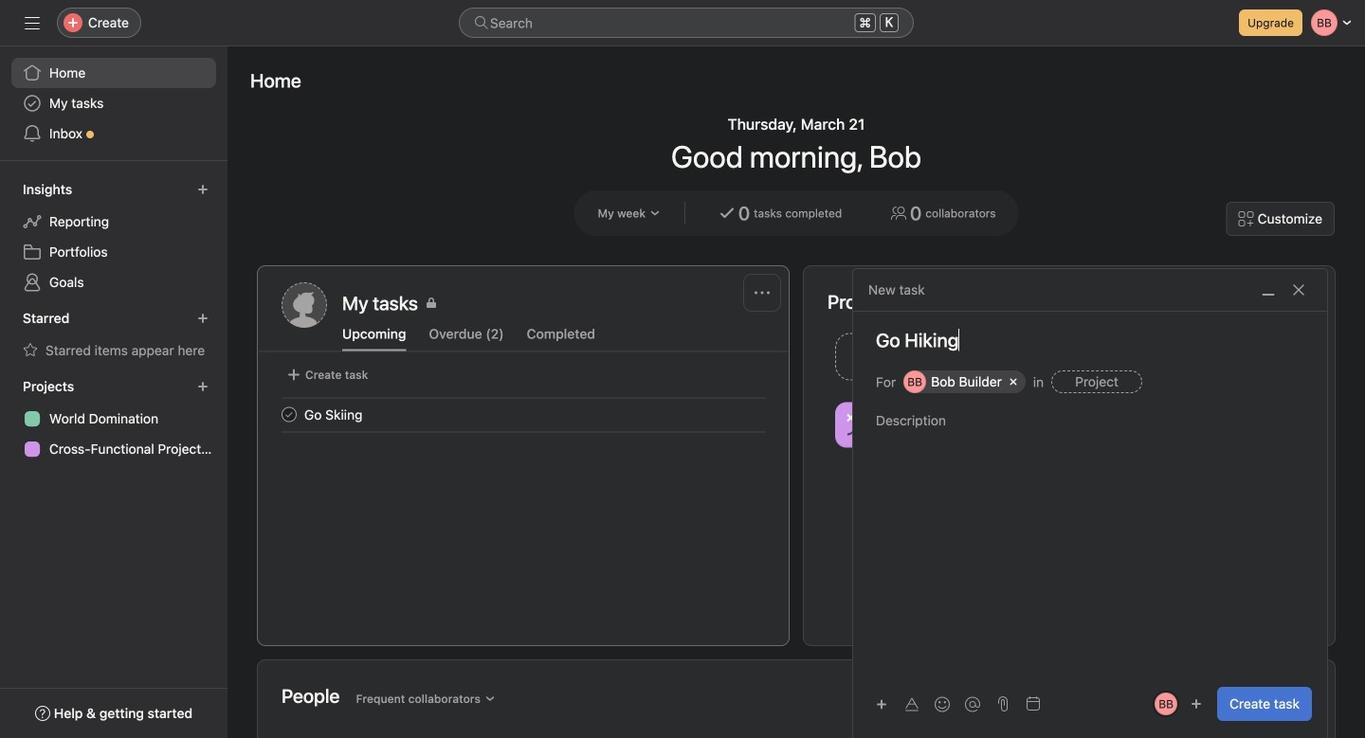 Task type: describe. For each thing, give the bounding box(es) containing it.
add items to starred image
[[197, 313, 209, 324]]

0 vertical spatial list item
[[828, 328, 1070, 386]]

add profile photo image
[[282, 283, 327, 328]]

close image
[[1291, 283, 1306, 298]]

rocket image
[[1089, 346, 1112, 368]]

projects element
[[0, 370, 228, 468]]

mark complete image
[[278, 403, 301, 426]]

add or remove collaborators from this task image
[[1191, 699, 1202, 710]]



Task type: locate. For each thing, give the bounding box(es) containing it.
toolbar
[[868, 691, 990, 718]]

list item
[[828, 328, 1070, 386], [259, 398, 789, 432]]

new project or portfolio image
[[197, 381, 209, 393]]

hide sidebar image
[[25, 15, 40, 30]]

insights element
[[0, 173, 228, 301]]

Search tasks, projects, and more text field
[[459, 8, 914, 38]]

starred element
[[0, 301, 228, 370]]

line_and_symbols image
[[847, 414, 869, 437]]

None field
[[459, 8, 914, 38]]

0 horizontal spatial list item
[[259, 398, 789, 432]]

Mark complete checkbox
[[278, 403, 301, 426]]

1 vertical spatial list item
[[259, 398, 789, 432]]

1 horizontal spatial list item
[[828, 328, 1070, 386]]

insert an object image
[[876, 699, 887, 711]]

at mention image
[[965, 697, 980, 713]]

actions image
[[755, 285, 770, 301]]

minimize image
[[1261, 283, 1276, 298]]

new insights image
[[197, 184, 209, 195]]

global element
[[0, 46, 228, 160]]

dialog
[[853, 269, 1327, 739]]

Task name text field
[[853, 327, 1327, 354]]



Task type: vqa. For each thing, say whether or not it's contained in the screenshot.
Insights element on the top of page
yes



